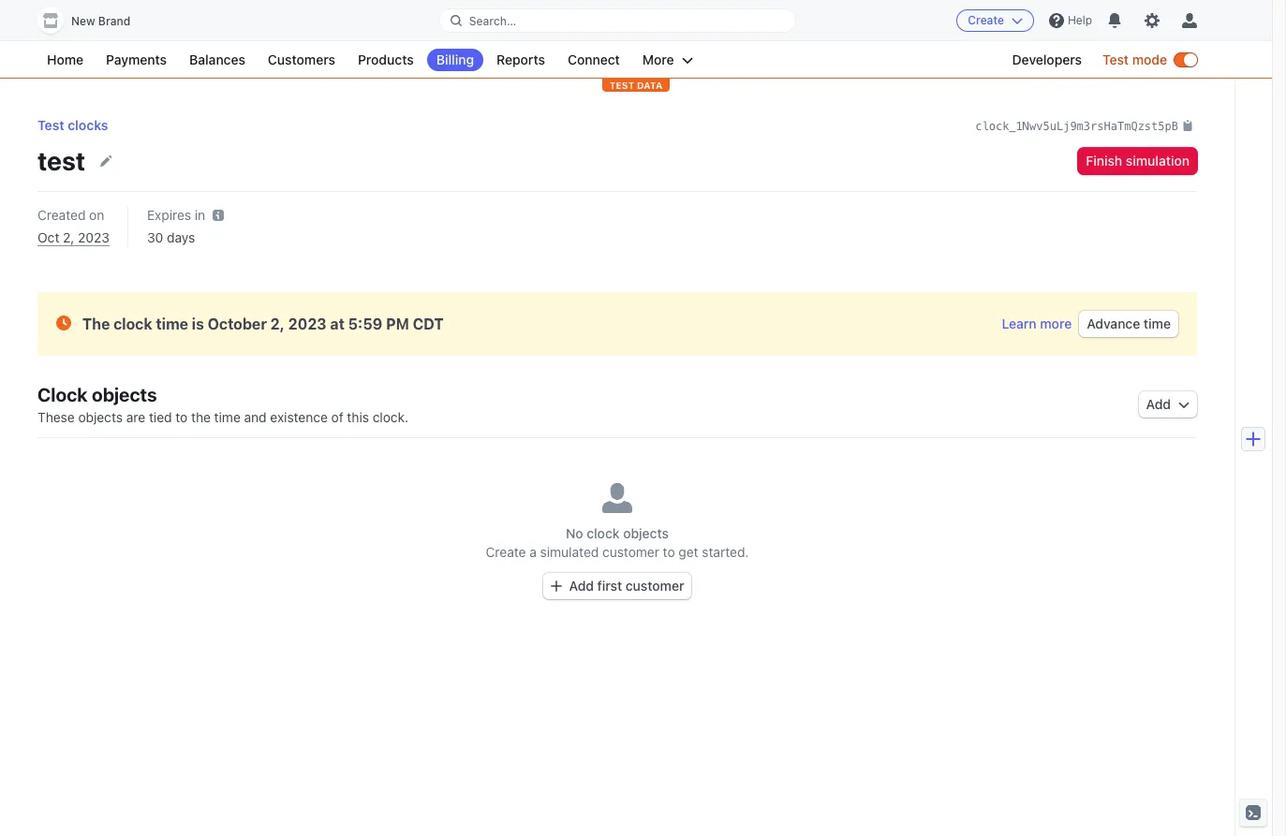Task type: describe. For each thing, give the bounding box(es) containing it.
cdt
[[413, 316, 444, 333]]

2, inside created on oct 2, 2023
[[63, 229, 74, 245]]

products link
[[348, 49, 423, 71]]

expires
[[147, 207, 191, 223]]

customer inside no clock objects create a simulated customer to get started.
[[602, 544, 659, 560]]

finish simulation
[[1086, 152, 1190, 168]]

clock.
[[373, 409, 408, 425]]

data
[[637, 80, 663, 91]]

oct 2, 2023 button
[[37, 229, 110, 247]]

add first customer
[[569, 578, 684, 594]]

connect
[[568, 52, 620, 67]]

clock for objects
[[587, 526, 620, 541]]

pm
[[386, 316, 409, 333]]

1 vertical spatial 2,
[[270, 316, 285, 333]]

created on oct 2, 2023
[[37, 207, 110, 245]]

home link
[[37, 49, 93, 71]]

simulated
[[540, 544, 599, 560]]

days
[[167, 229, 195, 245]]

advance
[[1087, 316, 1140, 332]]

existence
[[270, 409, 328, 425]]

simulation
[[1126, 152, 1190, 168]]

svg image
[[1178, 399, 1190, 410]]

test for test clocks
[[37, 117, 64, 133]]

the
[[191, 409, 211, 425]]

to inside no clock objects create a simulated customer to get started.
[[663, 544, 675, 560]]

payments link
[[97, 49, 176, 71]]

more button
[[633, 49, 702, 71]]

expires in
[[147, 207, 205, 223]]

finish simulation button
[[1078, 148, 1197, 174]]

new brand button
[[37, 7, 149, 34]]

objects inside no clock objects create a simulated customer to get started.
[[623, 526, 669, 541]]

add for add
[[1146, 396, 1171, 412]]

get
[[679, 544, 698, 560]]

learn
[[1002, 316, 1037, 332]]

reports
[[496, 52, 545, 67]]

create inside no clock objects create a simulated customer to get started.
[[486, 544, 526, 560]]

created
[[37, 207, 86, 223]]

learn more link
[[1002, 315, 1072, 333]]

Search… search field
[[439, 9, 796, 32]]

clock
[[37, 384, 88, 406]]

the clock time is october 2, 2023 at 5:59 pm cdt
[[82, 316, 444, 333]]

new brand
[[71, 14, 130, 28]]

tied
[[149, 409, 172, 425]]

balances link
[[180, 49, 255, 71]]

test clocks
[[37, 117, 108, 133]]

add first customer button
[[543, 573, 692, 600]]

1 vertical spatial objects
[[78, 409, 123, 425]]

at
[[330, 316, 345, 333]]

svg image
[[550, 581, 562, 592]]

to inside clock objects these objects are tied to the time and existence of this clock.
[[175, 409, 188, 425]]

oct
[[37, 229, 59, 245]]

help button
[[1042, 6, 1100, 36]]

is
[[192, 316, 204, 333]]

payments
[[106, 52, 167, 67]]

advance time button
[[1079, 311, 1178, 337]]



Task type: locate. For each thing, give the bounding box(es) containing it.
brand
[[98, 14, 130, 28]]

test
[[1103, 52, 1129, 67], [37, 117, 64, 133]]

more
[[1040, 316, 1072, 332]]

customers
[[268, 52, 335, 67]]

objects up are
[[92, 384, 157, 406]]

to
[[175, 409, 188, 425], [663, 544, 675, 560]]

customer up add first customer
[[602, 544, 659, 560]]

1 horizontal spatial clock
[[587, 526, 620, 541]]

test left mode
[[1103, 52, 1129, 67]]

add
[[1146, 396, 1171, 412], [569, 578, 594, 594]]

and
[[244, 409, 267, 425]]

30
[[147, 229, 163, 245]]

these
[[37, 409, 75, 425]]

objects
[[92, 384, 157, 406], [78, 409, 123, 425], [623, 526, 669, 541]]

search…
[[469, 14, 516, 28]]

no clock objects create a simulated customer to get started.
[[486, 526, 749, 560]]

2, right oct
[[63, 229, 74, 245]]

to left the
[[175, 409, 188, 425]]

first
[[597, 578, 622, 594]]

0 horizontal spatial 2023
[[78, 229, 110, 245]]

objects up add first customer
[[623, 526, 669, 541]]

customer inside button
[[626, 578, 684, 594]]

0 vertical spatial 2023
[[78, 229, 110, 245]]

1 horizontal spatial 2,
[[270, 316, 285, 333]]

a
[[530, 544, 537, 560]]

0 vertical spatial clock
[[114, 316, 152, 333]]

2 vertical spatial objects
[[623, 526, 669, 541]]

time
[[156, 316, 188, 333], [1144, 316, 1171, 332], [214, 409, 241, 425]]

balances
[[189, 52, 245, 67]]

of
[[331, 409, 343, 425]]

developers
[[1012, 52, 1082, 67]]

1 vertical spatial customer
[[626, 578, 684, 594]]

0 vertical spatial 2,
[[63, 229, 74, 245]]

customer
[[602, 544, 659, 560], [626, 578, 684, 594]]

customer right 'first'
[[626, 578, 684, 594]]

0 horizontal spatial clock
[[114, 316, 152, 333]]

time inside button
[[1144, 316, 1171, 332]]

30 days
[[147, 229, 195, 245]]

test
[[37, 145, 85, 176]]

1 horizontal spatial to
[[663, 544, 675, 560]]

0 vertical spatial customer
[[602, 544, 659, 560]]

clock right no
[[587, 526, 620, 541]]

0 horizontal spatial add
[[569, 578, 594, 594]]

create up developers link
[[968, 13, 1004, 27]]

2, right the october
[[270, 316, 285, 333]]

0 vertical spatial add
[[1146, 396, 1171, 412]]

0 vertical spatial create
[[968, 13, 1004, 27]]

clock right the on the left
[[114, 316, 152, 333]]

1 horizontal spatial add
[[1146, 396, 1171, 412]]

create button
[[957, 9, 1034, 32]]

create inside create button
[[968, 13, 1004, 27]]

clock objects these objects are tied to the time and existence of this clock.
[[37, 384, 408, 425]]

clock for time
[[114, 316, 152, 333]]

test for test mode
[[1103, 52, 1129, 67]]

2023 down on
[[78, 229, 110, 245]]

create left the a
[[486, 544, 526, 560]]

test clocks link
[[37, 117, 108, 133]]

add inside button
[[569, 578, 594, 594]]

0 vertical spatial test
[[1103, 52, 1129, 67]]

0 horizontal spatial 2,
[[63, 229, 74, 245]]

add left svg icon
[[1146, 396, 1171, 412]]

time left is
[[156, 316, 188, 333]]

Search… text field
[[439, 9, 796, 32]]

1 vertical spatial add
[[569, 578, 594, 594]]

1 horizontal spatial time
[[214, 409, 241, 425]]

clock inside no clock objects create a simulated customer to get started.
[[587, 526, 620, 541]]

0 vertical spatial objects
[[92, 384, 157, 406]]

objects left are
[[78, 409, 123, 425]]

1 vertical spatial create
[[486, 544, 526, 560]]

to left get
[[663, 544, 675, 560]]

clocks
[[68, 117, 108, 133]]

add button
[[1139, 392, 1197, 418]]

time inside clock objects these objects are tied to the time and existence of this clock.
[[214, 409, 241, 425]]

2,
[[63, 229, 74, 245], [270, 316, 285, 333]]

test
[[609, 80, 634, 91]]

2023 inside created on oct 2, 2023
[[78, 229, 110, 245]]

started.
[[702, 544, 749, 560]]

test up test
[[37, 117, 64, 133]]

add for add first customer
[[569, 578, 594, 594]]

help
[[1068, 13, 1092, 27]]

billing
[[436, 52, 474, 67]]

october
[[208, 316, 267, 333]]

2 horizontal spatial time
[[1144, 316, 1171, 332]]

customers link
[[258, 49, 345, 71]]

connect link
[[558, 49, 629, 71]]

5:59
[[348, 316, 382, 333]]

clock
[[114, 316, 152, 333], [587, 526, 620, 541]]

0 horizontal spatial create
[[486, 544, 526, 560]]

add inside popup button
[[1146, 396, 1171, 412]]

0 horizontal spatial time
[[156, 316, 188, 333]]

test data
[[609, 80, 663, 91]]

1 vertical spatial 2023
[[288, 316, 327, 333]]

reports link
[[487, 49, 555, 71]]

0 horizontal spatial test
[[37, 117, 64, 133]]

test mode
[[1103, 52, 1167, 67]]

in
[[195, 207, 205, 223]]

mode
[[1132, 52, 1167, 67]]

1 vertical spatial clock
[[587, 526, 620, 541]]

0 vertical spatial to
[[175, 409, 188, 425]]

home
[[47, 52, 83, 67]]

create
[[968, 13, 1004, 27], [486, 544, 526, 560]]

this
[[347, 409, 369, 425]]

time right the
[[214, 409, 241, 425]]

0 horizontal spatial to
[[175, 409, 188, 425]]

1 vertical spatial to
[[663, 544, 675, 560]]

clock_1nwv5ulj9m3rshatmqzst5pb button
[[975, 116, 1193, 135]]

are
[[126, 409, 145, 425]]

new
[[71, 14, 95, 28]]

developers link
[[1003, 49, 1091, 71]]

finish
[[1086, 152, 1122, 168]]

the
[[82, 316, 110, 333]]

products
[[358, 52, 414, 67]]

more
[[642, 52, 674, 67]]

1 vertical spatial test
[[37, 117, 64, 133]]

add right svg image at the left bottom of the page
[[569, 578, 594, 594]]

1 horizontal spatial test
[[1103, 52, 1129, 67]]

2023
[[78, 229, 110, 245], [288, 316, 327, 333]]

no
[[566, 526, 583, 541]]

1 horizontal spatial create
[[968, 13, 1004, 27]]

on
[[89, 207, 104, 223]]

1 horizontal spatial 2023
[[288, 316, 327, 333]]

billing link
[[427, 49, 483, 71]]

2023 left at
[[288, 316, 327, 333]]

advance time
[[1087, 316, 1171, 332]]

time right advance
[[1144, 316, 1171, 332]]

learn more
[[1002, 316, 1072, 332]]

clock_1nwv5ulj9m3rshatmqzst5pb
[[975, 120, 1178, 133]]



Task type: vqa. For each thing, say whether or not it's contained in the screenshot.
strategies
no



